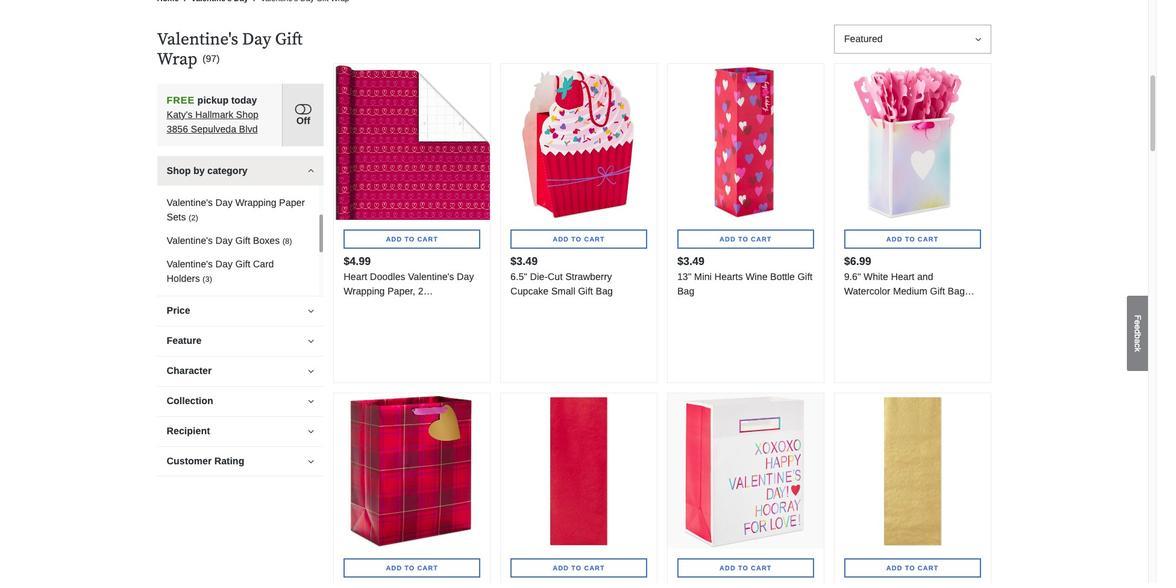 Task type: describe. For each thing, give the bounding box(es) containing it.
to for add to cart button corresponding to first $3.49 article from right
[[738, 235, 748, 243]]

collection tab
[[157, 386, 324, 416]]

2 $3.49 article from the left
[[667, 63, 824, 383]]

shop by category
[[167, 166, 248, 176]]

$6.99
[[844, 255, 871, 267]]

heart doodles valentine's day wrapping paper, 2… link
[[344, 270, 480, 299]]

card
[[253, 259, 274, 269]]

d
[[1133, 329, 1143, 334]]

$3.49 for $3.49 6.5" die-cut strawberry cupcake small gift bag
[[511, 255, 538, 267]]

to for add to cart button in the $4.99 'article'
[[405, 235, 415, 243]]

angle down image for feature
[[308, 336, 314, 346]]

cart inside $4.99 'article'
[[417, 235, 438, 243]]

$3.49 6.5" die-cut strawberry cupcake small gift bag
[[511, 255, 613, 296]]

add to cart button for 1st add to cart "article"
[[344, 559, 480, 578]]

(97)
[[203, 54, 220, 64]]

$4.99 article
[[333, 63, 491, 383]]

bags
[[253, 174, 275, 184]]

add for add to cart button inside $6.99 article
[[886, 235, 903, 243]]

bag inside $3.49 13" mini hearts wine bottle gift bag
[[677, 286, 694, 296]]

angle down image for recipient
[[308, 427, 314, 436]]

3 add to cart article from the left
[[667, 393, 824, 583]]

add to cart inside $4.99 'article'
[[386, 235, 438, 243]]

day for bags
[[215, 174, 233, 184]]

add to cart button for 1st add to cart "article" from the right
[[844, 559, 981, 578]]

k
[[1133, 348, 1143, 352]]

product list element
[[333, 63, 991, 583]]

bottle
[[770, 272, 795, 282]]

heart inside $6.99 9.6" white heart and watercolor medium gift bag…
[[891, 272, 915, 282]]

$6.99 9.6" white heart and watercolor medium gift bag…
[[844, 255, 975, 296]]

to for second add to cart "article" from left add to cart button
[[571, 565, 582, 572]]

rating
[[214, 456, 244, 466]]

2 add to cart article from the left
[[500, 393, 657, 583]]

valentine's day wrapping paper sets
[[167, 198, 305, 222]]

bag inside $3.49 6.5" die-cut strawberry cupcake small gift bag
[[596, 286, 613, 296]]

recipient
[[167, 426, 210, 436]]

angle down image for customer rating
[[308, 457, 314, 466]]

wrapping inside valentine's day wrapping paper sets
[[235, 198, 276, 208]]

katy's hallmark shop 3856 sepulveda blvd link
[[167, 110, 259, 134]]

add to cart inside $6.99 article
[[886, 235, 939, 243]]

gift inside $3.49 6.5" die-cut strawberry cupcake small gift bag
[[578, 286, 593, 296]]

free
[[167, 95, 195, 105]]

add for add to cart button in the $4.99 'article'
[[386, 235, 402, 243]]

f
[[1133, 315, 1143, 320]]

$3.49 13" mini hearts wine bottle gift bag
[[677, 255, 813, 296]]

f e e d b a c k
[[1133, 315, 1143, 352]]

add for add to cart button related to 1st add to cart "article" from the right
[[886, 565, 903, 572]]

add for add to cart button related to 1st add to cart "article"
[[386, 565, 402, 572]]

9.6" white heart and watercolor medium gift bag… link
[[844, 270, 981, 299]]

valentine's day gift wrap
[[157, 29, 303, 70]]

add to cart button for first $3.49 article from right
[[677, 229, 814, 249]]

valentine's day gift bags link
[[157, 172, 319, 187]]

valentine's day gift boxes (8)
[[167, 236, 292, 246]]

(8)
[[282, 237, 292, 246]]

cart inside $6.99 article
[[918, 235, 939, 243]]

die-
[[530, 272, 548, 282]]

article containing shop by category
[[157, 106, 324, 413]]

recipient tab
[[157, 416, 324, 446]]

feature
[[167, 336, 201, 346]]

character
[[167, 366, 212, 376]]

bag…
[[948, 286, 975, 296]]

heart inside $4.99 heart doodles valentine's day wrapping paper, 2…
[[344, 272, 367, 282]]

shop by category tab
[[157, 156, 324, 186]]

valentine's for valentine's day wrapping paper sets
[[167, 198, 213, 208]]

shop inside tab
[[167, 166, 191, 176]]

tab list containing shop by category
[[157, 106, 324, 477]]

valentine's day gift card holders
[[167, 259, 274, 284]]

hearts
[[715, 272, 743, 282]]

day inside $4.99 heart doodles valentine's day wrapping paper, 2…
[[457, 272, 474, 282]]

add to cart button for third add to cart "article"
[[677, 559, 814, 578]]

gift inside $3.49 13" mini hearts wine bottle gift bag
[[798, 272, 813, 282]]

customer rating tab
[[157, 447, 324, 476]]

angle down image for price
[[308, 306, 314, 316]]

off
[[296, 116, 310, 126]]

to for add to cart button inside $6.99 article
[[905, 235, 915, 243]]

$3.49 for $3.49 13" mini hearts wine bottle gift bag
[[677, 255, 704, 267]]

valentine's day gift wrap section
[[157, 25, 324, 583]]

13"
[[677, 272, 691, 282]]

shop inside the free pickup today katy's hallmark shop 3856 sepulveda blvd
[[236, 110, 259, 120]]

customer
[[167, 456, 212, 466]]

blvd
[[239, 124, 258, 134]]

add to cart button for second add to cart "article" from left
[[511, 559, 647, 578]]

day for boxes
[[215, 236, 233, 246]]

day for wrap
[[242, 29, 271, 50]]

collection
[[167, 396, 213, 406]]

to for add to cart button related to 1st add to cart "article"
[[405, 565, 415, 572]]

white
[[864, 272, 888, 282]]

valentine's day gift bags
[[167, 174, 278, 184]]

feature tab
[[157, 326, 324, 356]]

free pickup today katy's hallmark shop 3856 sepulveda blvd
[[167, 95, 259, 134]]

valentine's inside $4.99 heart doodles valentine's day wrapping paper, 2…
[[408, 272, 454, 282]]

(3)
[[203, 275, 212, 284]]

2…
[[418, 286, 433, 296]]

9.6"
[[844, 272, 861, 282]]

c
[[1133, 343, 1143, 348]]

b
[[1133, 334, 1143, 339]]

gift inside "valentine's day gift card holders"
[[235, 259, 250, 269]]

add to cart button for second $3.49 article from right
[[511, 229, 647, 249]]



Task type: vqa. For each thing, say whether or not it's contained in the screenshot.
Offers.
no



Task type: locate. For each thing, give the bounding box(es) containing it.
to inside $6.99 article
[[905, 235, 915, 243]]

boxes
[[253, 236, 280, 246]]

angle down image
[[308, 166, 314, 176], [308, 306, 314, 316], [308, 336, 314, 346], [308, 366, 314, 376], [308, 427, 314, 436], [308, 457, 314, 466]]

valentine's for valentine's day gift bags
[[167, 174, 213, 184]]

1 horizontal spatial wrapping
[[344, 286, 385, 296]]

13" mini hearts wine bottle gift bag, image
[[668, 64, 824, 220], [668, 64, 824, 220]]

day inside "valentine's day gift card holders"
[[215, 259, 233, 269]]

$3.49 up the 6.5"
[[511, 255, 538, 267]]

wrapping
[[235, 198, 276, 208], [344, 286, 385, 296]]

angle down image for character
[[308, 366, 314, 376]]

cut
[[548, 272, 563, 282]]

shop left the by
[[167, 166, 191, 176]]

to for add to cart button associated with third add to cart "article"
[[738, 565, 748, 572]]

9.6" white heart and watercolor medium gift bag with wonderfill topper, image
[[835, 64, 990, 220], [835, 64, 990, 220]]

angle down image for shop by category
[[308, 166, 314, 176]]

wine
[[746, 272, 768, 282]]

heart
[[344, 272, 367, 282], [891, 272, 915, 282]]

valentine's day gift wrap menu menu
[[157, 106, 319, 413]]

6.5" die-cut strawberry cupcake small gift bag, image
[[501, 64, 657, 220], [501, 64, 657, 220]]

wrapping inside $4.99 heart doodles valentine's day wrapping paper, 2…
[[344, 286, 385, 296]]

add for add to cart button corresponding to first $3.49 article from right
[[720, 235, 736, 243]]

valentine's inside valentine's day gift wrap
[[157, 29, 238, 50]]

3856
[[167, 124, 188, 134]]

holders
[[167, 274, 200, 284]]

1 add to cart article from the left
[[333, 393, 491, 583]]

bag
[[596, 286, 613, 296], [677, 286, 694, 296]]

add to cart button for $4.99 'article'
[[344, 229, 480, 249]]

price tab
[[157, 296, 324, 325]]

1 horizontal spatial bag
[[677, 286, 694, 296]]

4 add to cart article from the left
[[834, 393, 991, 583]]

angle down image inside customer rating tab
[[308, 457, 314, 466]]

0 horizontal spatial $3.49
[[511, 255, 538, 267]]

13" mini hearts wine bottle gift bag link
[[677, 270, 814, 299]]

heart up medium
[[891, 272, 915, 282]]

angle down image inside character tab
[[308, 366, 314, 376]]

add for add to cart button associated with third add to cart "article"
[[720, 565, 736, 572]]

angle down image inside price tab
[[308, 306, 314, 316]]

paper
[[279, 198, 305, 208]]

hallmark
[[195, 110, 233, 120]]

1 e from the top
[[1133, 320, 1143, 325]]

wrapping down doodles at the left of page
[[344, 286, 385, 296]]

to for add to cart button related to 1st add to cart "article" from the right
[[905, 565, 915, 572]]

watercolor
[[844, 286, 890, 296]]

valentine's inside valentine's day wrapping paper sets
[[167, 198, 213, 208]]

0 vertical spatial shop
[[236, 110, 259, 120]]

valentine's for valentine's day gift wrap
[[157, 29, 238, 50]]

day inside valentine's day wrapping paper sets
[[215, 198, 233, 208]]

valentine's day gift wrap banner
[[157, 29, 324, 70]]

gift
[[275, 29, 303, 50], [235, 174, 250, 184], [235, 236, 250, 246], [235, 259, 250, 269], [798, 272, 813, 282], [578, 286, 593, 296], [930, 286, 945, 296]]

katy's
[[167, 110, 193, 120]]

pickup
[[197, 95, 229, 105]]

price
[[167, 305, 190, 316]]

(2)
[[189, 213, 198, 222]]

0 vertical spatial wrapping
[[235, 198, 276, 208]]

0 horizontal spatial heart
[[344, 272, 367, 282]]

1 bag from the left
[[596, 286, 613, 296]]

f e e d b a c k button
[[1127, 296, 1148, 371]]

1 vertical spatial wrapping
[[344, 286, 385, 296]]

0 horizontal spatial wrapping
[[235, 198, 276, 208]]

0 horizontal spatial shop
[[167, 166, 191, 176]]

mini
[[694, 272, 712, 282]]

1 heart from the left
[[344, 272, 367, 282]]

small
[[551, 286, 575, 296]]

$4.99 heart doodles valentine's day wrapping paper, 2…
[[344, 255, 474, 296]]

day inside valentine's day gift wrap
[[242, 29, 271, 50]]

icon image
[[295, 102, 312, 116]]

bag down strawberry
[[596, 286, 613, 296]]

0 horizontal spatial $3.49 article
[[500, 63, 657, 383]]

1 horizontal spatial $3.49
[[677, 255, 704, 267]]

doodles
[[370, 272, 405, 282]]

bag down 13"
[[677, 286, 694, 296]]

$3.49 up 13"
[[677, 255, 704, 267]]

add inside $4.99 'article'
[[386, 235, 402, 243]]

add to cart button
[[344, 229, 480, 249], [511, 229, 647, 249], [677, 229, 814, 249], [844, 229, 981, 249], [344, 559, 480, 578], [511, 559, 647, 578], [677, 559, 814, 578], [844, 559, 981, 578]]

6.5" die-cut strawberry cupcake small gift bag link
[[511, 270, 647, 299]]

customer rating
[[167, 456, 244, 466]]

$3.49 inside $3.49 6.5" die-cut strawberry cupcake small gift bag
[[511, 255, 538, 267]]

e up d
[[1133, 320, 1143, 325]]

by
[[193, 166, 205, 176]]

add to cart article
[[333, 393, 491, 583], [500, 393, 657, 583], [667, 393, 824, 583], [834, 393, 991, 583]]

sets
[[167, 212, 186, 222]]

valentine's inside "valentine's day gift card holders"
[[167, 259, 213, 269]]

cherry red tissue paper, 8 sheets, image
[[501, 393, 657, 549], [501, 393, 657, 549]]

strawberry
[[565, 272, 612, 282]]

shop up 'blvd'
[[236, 110, 259, 120]]

day
[[242, 29, 271, 50], [215, 174, 233, 184], [215, 198, 233, 208], [215, 236, 233, 246], [215, 259, 233, 269], [457, 272, 474, 282]]

add for second $3.49 article from right's add to cart button
[[553, 235, 569, 243]]

paper,
[[387, 286, 415, 296]]

to
[[405, 235, 415, 243], [571, 235, 582, 243], [738, 235, 748, 243], [905, 235, 915, 243], [405, 565, 415, 572], [571, 565, 582, 572], [738, 565, 748, 572], [905, 565, 915, 572]]

0 horizontal spatial bag
[[596, 286, 613, 296]]

6.5"
[[511, 272, 527, 282]]

to inside $4.99 'article'
[[405, 235, 415, 243]]

cupcake
[[511, 286, 549, 296]]

tab list
[[157, 106, 324, 477]]

5 angle down image from the top
[[308, 427, 314, 436]]

1 horizontal spatial heart
[[891, 272, 915, 282]]

2 e from the top
[[1133, 325, 1143, 329]]

angle down image inside recipient 'tab'
[[308, 427, 314, 436]]

valentine's
[[157, 29, 238, 50], [167, 174, 213, 184], [167, 198, 213, 208], [167, 236, 213, 246], [167, 259, 213, 269], [408, 272, 454, 282]]

angle down image inside feature tab
[[308, 336, 314, 346]]

$3.49
[[511, 255, 538, 267], [677, 255, 704, 267]]

13" hooray for love large valentine's day gift bag, image
[[668, 393, 824, 549], [668, 393, 824, 549]]

valentine's for valentine's day gift card holders
[[167, 259, 213, 269]]

gift inside valentine's day gift wrap
[[275, 29, 303, 50]]

angle down image inside shop by category tab
[[308, 166, 314, 176]]

character tab
[[157, 356, 324, 386]]

medium
[[893, 286, 927, 296]]

add for second add to cart "article" from left add to cart button
[[553, 565, 569, 572]]

2 heart from the left
[[891, 272, 915, 282]]

gift inside $6.99 9.6" white heart and watercolor medium gift bag…
[[930, 286, 945, 296]]

6 angle down image from the top
[[308, 457, 314, 466]]

$3.49 inside $3.49 13" mini hearts wine bottle gift bag
[[677, 255, 704, 267]]

category
[[207, 166, 248, 176]]

13" metallic red plaid large valentine's day gift bag, image
[[334, 393, 490, 549], [334, 393, 490, 549]]

1 vertical spatial shop
[[167, 166, 191, 176]]

to for second $3.49 article from right's add to cart button
[[571, 235, 582, 243]]

a
[[1133, 339, 1143, 343]]

add inside $6.99 article
[[886, 235, 903, 243]]

wrap
[[157, 49, 197, 70]]

heart down $4.99
[[344, 272, 367, 282]]

2 $3.49 from the left
[[677, 255, 704, 267]]

heart doodles valentine's day wrapping paper, 20 sq. ft., image
[[334, 64, 490, 220], [334, 64, 490, 220]]

add to cart button for $6.99 article on the right
[[844, 229, 981, 249]]

article
[[157, 106, 324, 413]]

$6.99 article
[[834, 63, 991, 383]]

add
[[386, 235, 402, 243], [553, 235, 569, 243], [720, 235, 736, 243], [886, 235, 903, 243], [386, 565, 402, 572], [553, 565, 569, 572], [720, 565, 736, 572], [886, 565, 903, 572]]

wrapping down bags
[[235, 198, 276, 208]]

e
[[1133, 320, 1143, 325], [1133, 325, 1143, 329]]

add to cart
[[386, 235, 438, 243], [553, 235, 605, 243], [720, 235, 772, 243], [886, 235, 939, 243], [386, 565, 438, 572], [553, 565, 605, 572], [720, 565, 772, 572], [886, 565, 939, 572]]

3 angle down image from the top
[[308, 336, 314, 346]]

e up b
[[1133, 325, 1143, 329]]

4 angle down image from the top
[[308, 366, 314, 376]]

cart
[[417, 235, 438, 243], [584, 235, 605, 243], [751, 235, 772, 243], [918, 235, 939, 243], [417, 565, 438, 572], [584, 565, 605, 572], [751, 565, 772, 572], [918, 565, 939, 572]]

2 bag from the left
[[677, 286, 694, 296]]

day for paper
[[215, 198, 233, 208]]

shop
[[236, 110, 259, 120], [167, 166, 191, 176]]

1 angle down image from the top
[[308, 166, 314, 176]]

1 horizontal spatial $3.49 article
[[667, 63, 824, 383]]

add to cart button inside $4.99 'article'
[[344, 229, 480, 249]]

1 $3.49 from the left
[[511, 255, 538, 267]]

1 $3.49 article from the left
[[500, 63, 657, 383]]

and
[[917, 272, 933, 282]]

angle down image
[[308, 396, 314, 406]]

sepulveda
[[191, 124, 236, 134]]

add to cart button inside $6.99 article
[[844, 229, 981, 249]]

$4.99
[[344, 255, 371, 267]]

$3.49 article
[[500, 63, 657, 383], [667, 63, 824, 383]]

gold tissue paper, 5 sheets, image
[[835, 393, 990, 549], [835, 393, 990, 549]]

2 angle down image from the top
[[308, 306, 314, 316]]

day for card
[[215, 259, 233, 269]]

1 horizontal spatial shop
[[236, 110, 259, 120]]

today
[[231, 95, 257, 105]]



